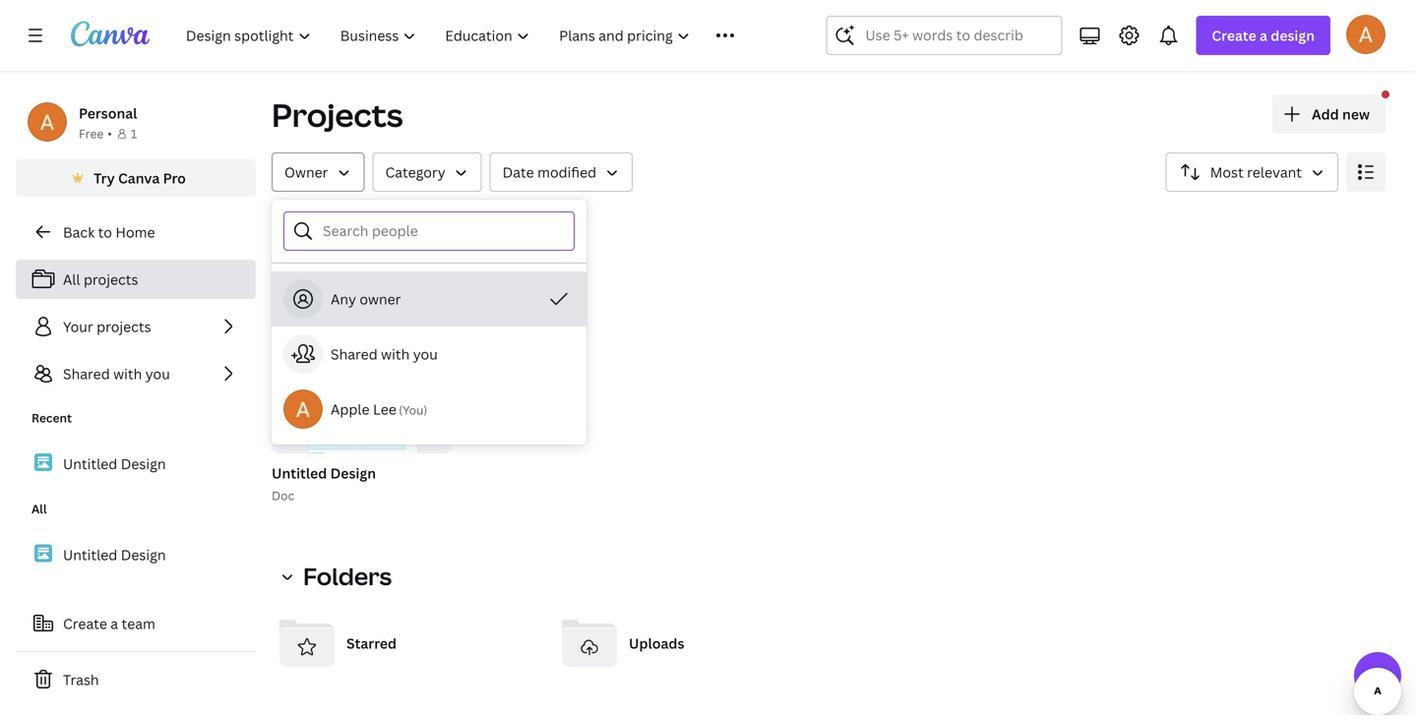 Task type: vqa. For each thing, say whether or not it's contained in the screenshot.
Folders dropdown button
yes



Task type: locate. For each thing, give the bounding box(es) containing it.
1 horizontal spatial create
[[1212, 26, 1257, 45]]

with
[[381, 345, 410, 364], [113, 365, 142, 383]]

1 horizontal spatial with
[[381, 345, 410, 364]]

folders
[[345, 217, 395, 236], [303, 561, 392, 593]]

create left the team
[[63, 615, 107, 633]]

1 vertical spatial shared with you
[[63, 365, 170, 383]]

untitled design button
[[272, 462, 376, 486]]

0 vertical spatial create
[[1212, 26, 1257, 45]]

untitled design up create a team
[[63, 546, 166, 564]]

your projects link
[[16, 307, 256, 346]]

0 vertical spatial a
[[1260, 26, 1268, 45]]

all button
[[272, 208, 305, 245]]

back to home
[[63, 223, 155, 242]]

create left design
[[1212, 26, 1257, 45]]

with up (
[[381, 345, 410, 364]]

recent down shared with you link
[[31, 410, 72, 426]]

0 vertical spatial folders
[[345, 217, 395, 236]]

design up the team
[[121, 546, 166, 564]]

projects down back to home
[[84, 270, 138, 289]]

2 vertical spatial all
[[31, 501, 47, 517]]

2 untitled design from the top
[[63, 546, 166, 564]]

all inside button
[[280, 217, 297, 236]]

a inside dropdown button
[[1260, 26, 1268, 45]]

1 horizontal spatial recent
[[272, 270, 354, 302]]

2 horizontal spatial all
[[280, 217, 297, 236]]

1 horizontal spatial a
[[1260, 26, 1268, 45]]

0 horizontal spatial shared
[[63, 365, 110, 383]]

top level navigation element
[[173, 16, 779, 55], [173, 16, 779, 55]]

folders inside folders button
[[345, 217, 395, 236]]

untitled
[[63, 455, 117, 473], [272, 464, 327, 483], [63, 546, 117, 564]]

1 vertical spatial create
[[63, 615, 107, 633]]

create for create a team
[[63, 615, 107, 633]]

most
[[1210, 163, 1244, 182]]

1 vertical spatial recent
[[31, 410, 72, 426]]

list
[[16, 260, 256, 394]]

0 vertical spatial with
[[381, 345, 410, 364]]

shared down your
[[63, 365, 110, 383]]

shared for shared with you link
[[63, 365, 110, 383]]

you for shared with you link
[[145, 365, 170, 383]]

all
[[280, 217, 297, 236], [63, 270, 80, 289], [31, 501, 47, 517]]

Owner button
[[272, 153, 365, 192]]

most relevant
[[1210, 163, 1302, 182]]

you
[[403, 402, 424, 418]]

1 vertical spatial you
[[145, 365, 170, 383]]

1 untitled design from the top
[[63, 455, 166, 473]]

1 vertical spatial a
[[111, 615, 118, 633]]

a inside button
[[111, 615, 118, 633]]

untitled design
[[63, 455, 166, 473], [63, 546, 166, 564]]

list box
[[272, 272, 587, 437]]

any
[[331, 290, 356, 309]]

you
[[413, 345, 438, 364], [145, 365, 170, 383]]

apple lee ( you )
[[331, 400, 428, 419]]

1 vertical spatial folders
[[303, 561, 392, 593]]

all for all button
[[280, 217, 297, 236]]

with down your projects link
[[113, 365, 142, 383]]

1 vertical spatial projects
[[97, 317, 151, 336]]

design down apple
[[330, 464, 376, 483]]

Search people search field
[[323, 213, 562, 250]]

with inside button
[[381, 345, 410, 364]]

shared inside button
[[331, 345, 378, 364]]

Sort by button
[[1166, 153, 1339, 192]]

a left design
[[1260, 26, 1268, 45]]

you down 'any owner' option
[[413, 345, 438, 364]]

untitled design link up create a team button
[[16, 534, 256, 576]]

shared with you inside button
[[331, 345, 438, 364]]

personal
[[79, 104, 137, 123]]

your
[[63, 317, 93, 336]]

shared with you
[[331, 345, 438, 364], [63, 365, 170, 383]]

folders up the starred
[[303, 561, 392, 593]]

with for shared with you link
[[113, 365, 142, 383]]

0 horizontal spatial all
[[31, 501, 47, 517]]

shared
[[331, 345, 378, 364], [63, 365, 110, 383]]

create
[[1212, 26, 1257, 45], [63, 615, 107, 633]]

0 horizontal spatial create
[[63, 615, 107, 633]]

0 horizontal spatial a
[[111, 615, 118, 633]]

2 untitled design link from the top
[[16, 534, 256, 576]]

projects
[[84, 270, 138, 289], [97, 317, 151, 336]]

pro
[[163, 169, 186, 188]]

0 horizontal spatial shared with you
[[63, 365, 170, 383]]

owner
[[284, 163, 328, 182]]

folders down category
[[345, 217, 395, 236]]

try
[[94, 169, 115, 188]]

design
[[1271, 26, 1315, 45]]

1 horizontal spatial shared
[[331, 345, 378, 364]]

0 vertical spatial shared with you
[[331, 345, 438, 364]]

you down your projects link
[[145, 365, 170, 383]]

1 vertical spatial untitled design link
[[16, 534, 256, 576]]

0 vertical spatial projects
[[84, 270, 138, 289]]

shared with you up lee
[[331, 345, 438, 364]]

a
[[1260, 26, 1268, 45], [111, 615, 118, 633]]

1 horizontal spatial you
[[413, 345, 438, 364]]

shared up apple
[[331, 345, 378, 364]]

0 vertical spatial shared
[[331, 345, 378, 364]]

1 vertical spatial shared
[[63, 365, 110, 383]]

untitled design link down shared with you link
[[16, 443, 256, 485]]

folders button
[[272, 557, 404, 597]]

recent
[[272, 270, 354, 302], [31, 410, 72, 426]]

None search field
[[826, 16, 1062, 55]]

0 vertical spatial untitled design
[[63, 455, 166, 473]]

add
[[1312, 105, 1339, 124]]

try canva pro
[[94, 169, 186, 188]]

1 vertical spatial untitled design
[[63, 546, 166, 564]]

design down shared with you link
[[121, 455, 166, 473]]

create inside dropdown button
[[1212, 26, 1257, 45]]

apple lee option
[[272, 382, 587, 437]]

Date modified button
[[490, 153, 633, 192]]

create for create a design
[[1212, 26, 1257, 45]]

projects right your
[[97, 317, 151, 336]]

0 vertical spatial untitled design link
[[16, 443, 256, 485]]

you inside button
[[413, 345, 438, 364]]

folders inside folders dropdown button
[[303, 561, 392, 593]]

all projects link
[[16, 260, 256, 299]]

recent down all button
[[272, 270, 354, 302]]

projects for all projects
[[84, 270, 138, 289]]

0 vertical spatial all
[[280, 217, 297, 236]]

0 horizontal spatial with
[[113, 365, 142, 383]]

0 horizontal spatial you
[[145, 365, 170, 383]]

add new button
[[1273, 94, 1386, 134]]

1 vertical spatial with
[[113, 365, 142, 383]]

with for the shared with you button
[[381, 345, 410, 364]]

a left the team
[[111, 615, 118, 633]]

back
[[63, 223, 95, 242]]

create inside button
[[63, 615, 107, 633]]

1 horizontal spatial all
[[63, 270, 80, 289]]

to
[[98, 223, 112, 242]]

design
[[121, 455, 166, 473], [330, 464, 376, 483], [121, 546, 166, 564]]

1 horizontal spatial shared with you
[[331, 345, 438, 364]]

team
[[122, 615, 155, 633]]

shared with you down your projects
[[63, 365, 170, 383]]

modified
[[538, 163, 597, 182]]

untitled design link
[[16, 443, 256, 485], [16, 534, 256, 576]]

0 vertical spatial you
[[413, 345, 438, 364]]

untitled design down shared with you link
[[63, 455, 166, 473]]

1 vertical spatial all
[[63, 270, 80, 289]]

a for design
[[1260, 26, 1268, 45]]



Task type: describe. For each thing, give the bounding box(es) containing it.
(
[[399, 402, 403, 418]]

you for the shared with you button
[[413, 345, 438, 364]]

)
[[424, 402, 428, 418]]

design inside untitled design doc
[[330, 464, 376, 483]]

new
[[1343, 105, 1370, 124]]

home
[[116, 223, 155, 242]]

apple
[[331, 400, 370, 419]]

create a team button
[[16, 604, 256, 644]]

a for team
[[111, 615, 118, 633]]

shared with you option
[[272, 327, 587, 382]]

relevant
[[1247, 163, 1302, 182]]

Category button
[[373, 153, 482, 192]]

owner
[[360, 290, 401, 309]]

starred
[[346, 634, 397, 653]]

uploads link
[[554, 608, 821, 679]]

category
[[385, 163, 446, 182]]

trash link
[[16, 660, 256, 700]]

list box containing any owner
[[272, 272, 587, 437]]

add new
[[1312, 105, 1370, 124]]

•
[[108, 126, 112, 142]]

back to home link
[[16, 213, 256, 252]]

list containing all projects
[[16, 260, 256, 394]]

untitled design for first the untitled design link from the bottom of the page
[[63, 546, 166, 564]]

all projects
[[63, 270, 138, 289]]

shared with you button
[[272, 327, 587, 382]]

try canva pro button
[[16, 159, 256, 197]]

create a design
[[1212, 26, 1315, 45]]

starred link
[[272, 608, 538, 679]]

0 vertical spatial recent
[[272, 270, 354, 302]]

any owner option
[[272, 272, 587, 327]]

apple lee image
[[1347, 15, 1386, 54]]

shared with you for the shared with you button
[[331, 345, 438, 364]]

any owner
[[331, 290, 401, 309]]

projects for your projects
[[97, 317, 151, 336]]

1
[[131, 126, 137, 142]]

1 untitled design link from the top
[[16, 443, 256, 485]]

create a team
[[63, 615, 155, 633]]

design for first the untitled design link from the bottom of the page
[[121, 546, 166, 564]]

Search search field
[[866, 17, 1023, 54]]

all for all projects
[[63, 270, 80, 289]]

projects
[[272, 94, 403, 136]]

date modified
[[503, 163, 597, 182]]

canva
[[118, 169, 160, 188]]

untitled design for second the untitled design link from the bottom
[[63, 455, 166, 473]]

untitled design doc
[[272, 464, 376, 504]]

0 horizontal spatial recent
[[31, 410, 72, 426]]

untitled inside untitled design doc
[[272, 464, 327, 483]]

date
[[503, 163, 534, 182]]

shared for the shared with you button
[[331, 345, 378, 364]]

free •
[[79, 126, 112, 142]]

shared with you for shared with you link
[[63, 365, 170, 383]]

shared with you link
[[16, 354, 256, 394]]

free
[[79, 126, 104, 142]]

folders button
[[337, 208, 403, 245]]

design for second the untitled design link from the bottom
[[121, 455, 166, 473]]

uploads
[[629, 634, 685, 653]]

your projects
[[63, 317, 151, 336]]

any owner button
[[272, 272, 587, 327]]

create a design button
[[1196, 16, 1331, 55]]

doc
[[272, 488, 294, 504]]

lee
[[373, 400, 397, 419]]

trash
[[63, 671, 99, 690]]



